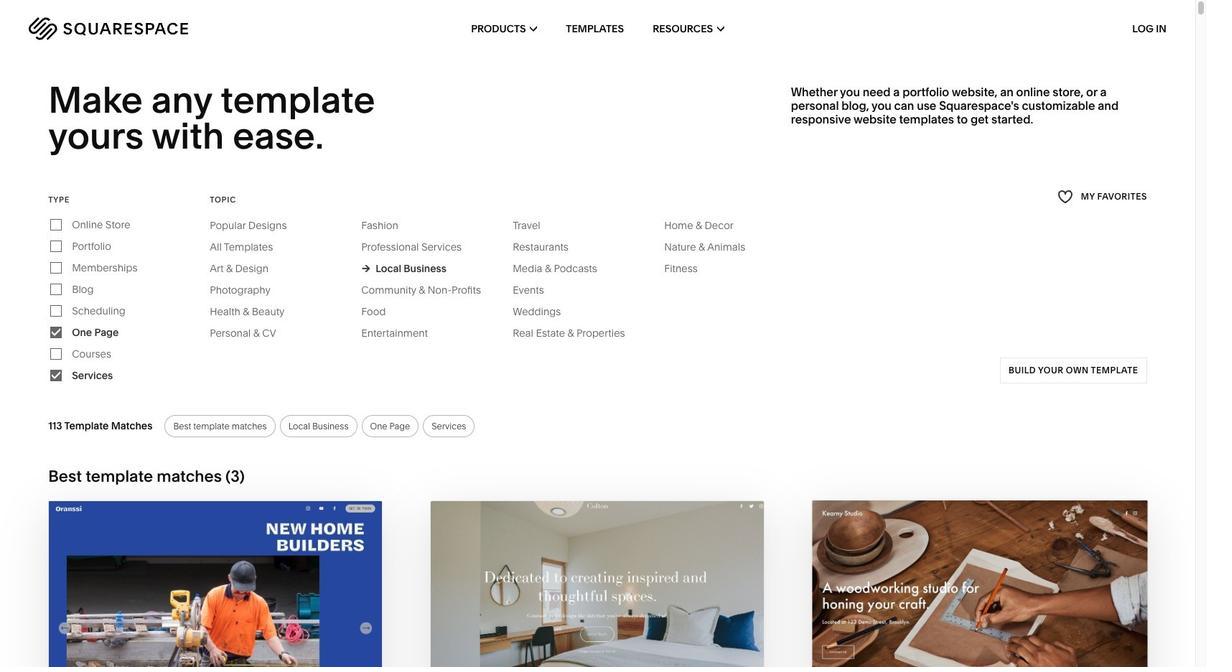 Task type: locate. For each thing, give the bounding box(es) containing it.
colton image
[[431, 501, 764, 667]]



Task type: vqa. For each thing, say whether or not it's contained in the screenshot.
date
no



Task type: describe. For each thing, give the bounding box(es) containing it.
oranssi image
[[49, 501, 382, 667]]

kearny image
[[811, 500, 1148, 667]]



